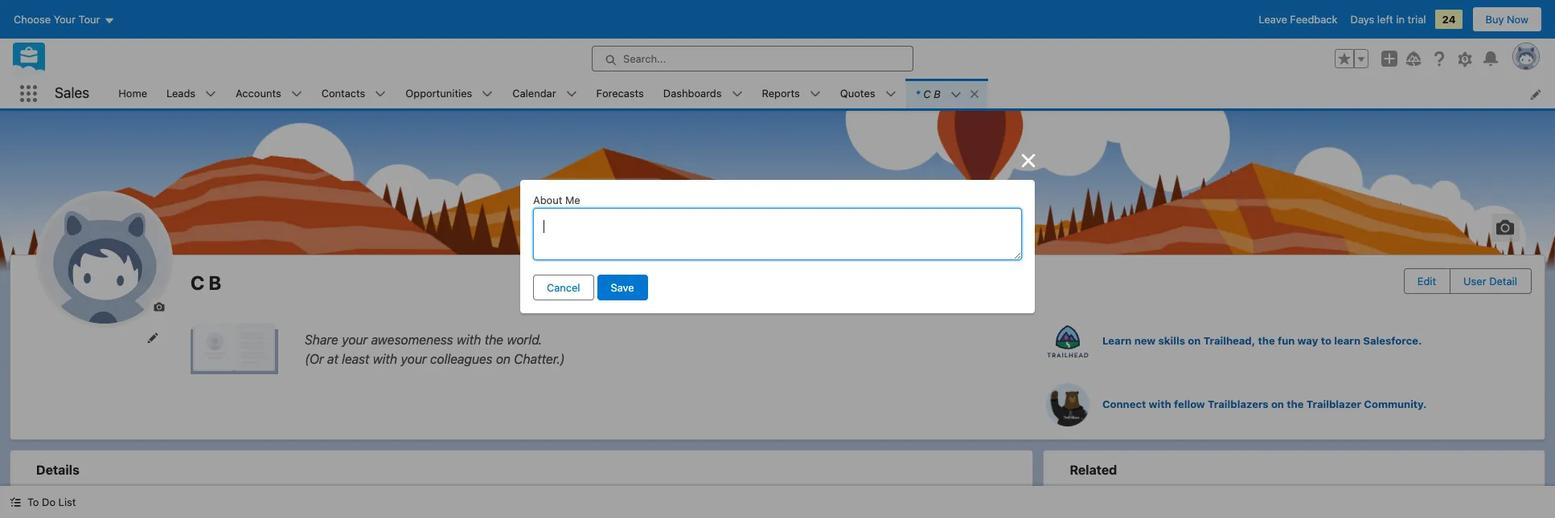 Task type: locate. For each thing, give the bounding box(es) containing it.
1 horizontal spatial with
[[457, 333, 481, 347]]

user detail
[[1464, 275, 1518, 288]]

quotes link
[[831, 79, 885, 109]]

calendar list item
[[503, 79, 587, 109]]

list
[[58, 496, 76, 509]]

the left trailblazer
[[1287, 398, 1304, 411]]

calendar
[[513, 87, 556, 100]]

me
[[565, 193, 580, 206]]

sales
[[55, 85, 89, 102]]

related link
[[1057, 461, 1130, 488]]

forecasts
[[596, 87, 644, 100]]

2 horizontal spatial with
[[1149, 398, 1172, 411]]

opportunities link
[[396, 79, 482, 109]]

share
[[305, 333, 338, 347]]

0 horizontal spatial with
[[373, 352, 397, 366]]

your down 'awesomeness'
[[401, 352, 427, 366]]

group
[[1335, 49, 1369, 68]]

2 vertical spatial with
[[1149, 398, 1172, 411]]

1 vertical spatial your
[[401, 352, 427, 366]]

list containing home
[[109, 79, 1556, 109]]

the left fun
[[1258, 335, 1275, 348]]

quotes list item
[[831, 79, 906, 109]]

your
[[342, 333, 368, 347], [401, 352, 427, 366]]

2 horizontal spatial the
[[1287, 398, 1304, 411]]

c
[[924, 87, 931, 100], [191, 272, 205, 294]]

2 horizontal spatial on
[[1272, 398, 1284, 411]]

with left fellow
[[1149, 398, 1172, 411]]

leave feedback
[[1259, 13, 1338, 26]]

detail
[[1490, 275, 1518, 288]]

calendar link
[[503, 79, 566, 109]]

tab panel
[[1057, 502, 1532, 519]]

1 horizontal spatial the
[[1258, 335, 1275, 348]]

1 vertical spatial on
[[496, 352, 511, 366]]

details link
[[23, 461, 92, 488]]

1 vertical spatial b
[[209, 272, 221, 294]]

the left 'world.'
[[485, 333, 504, 347]]

1 horizontal spatial on
[[1188, 335, 1201, 348]]

on right skills
[[1188, 335, 1201, 348]]

about me
[[533, 193, 580, 206]]

details
[[36, 463, 79, 478]]

days left in trial
[[1351, 13, 1426, 26]]

connect with fellow trailblazers on the trailblazer community. link
[[1046, 383, 1545, 427]]

on inside "link"
[[1272, 398, 1284, 411]]

on right trailblazers on the bottom of page
[[1272, 398, 1284, 411]]

search... button
[[592, 46, 914, 72]]

0 horizontal spatial on
[[496, 352, 511, 366]]

with
[[457, 333, 481, 347], [373, 352, 397, 366], [1149, 398, 1172, 411]]

about
[[533, 193, 563, 206]]

opportunities list item
[[396, 79, 503, 109]]

b
[[934, 87, 941, 100], [209, 272, 221, 294]]

new
[[1135, 335, 1156, 348]]

the inside share your awesomeness with the world. (or at least with your colleagues on chatter.)
[[485, 333, 504, 347]]

c up 'edit about me' image
[[191, 272, 205, 294]]

b right *
[[934, 87, 941, 100]]

1 horizontal spatial b
[[934, 87, 941, 100]]

forecasts link
[[587, 79, 654, 109]]

on inside share your awesomeness with the world. (or at least with your colleagues on chatter.)
[[496, 352, 511, 366]]

dashboards link
[[654, 79, 732, 109]]

save
[[611, 281, 634, 294]]

0 horizontal spatial the
[[485, 333, 504, 347]]

files element
[[1057, 502, 1532, 519]]

your up least
[[342, 333, 368, 347]]

left
[[1378, 13, 1394, 26]]

cancel button
[[533, 275, 594, 300]]

buy now
[[1486, 13, 1529, 26]]

days
[[1351, 13, 1375, 26]]

text default image
[[10, 497, 21, 509]]

accounts
[[236, 87, 281, 100]]

buy
[[1486, 13, 1504, 26]]

on down 'world.'
[[496, 352, 511, 366]]

0 vertical spatial c
[[924, 87, 931, 100]]

0 horizontal spatial c
[[191, 272, 205, 294]]

with up "colleagues"
[[457, 333, 481, 347]]

with right least
[[373, 352, 397, 366]]

*
[[916, 87, 920, 100]]

contacts
[[321, 87, 365, 100]]

list
[[109, 79, 1556, 109]]

fun
[[1278, 335, 1295, 348]]

the inside "link"
[[1287, 398, 1304, 411]]

c inside list item
[[924, 87, 931, 100]]

(or
[[305, 352, 324, 366]]

least
[[342, 352, 370, 366]]

1 horizontal spatial your
[[401, 352, 427, 366]]

list item
[[906, 79, 987, 109]]

chatter.)
[[514, 352, 565, 366]]

2 vertical spatial on
[[1272, 398, 1284, 411]]

0 vertical spatial b
[[934, 87, 941, 100]]

on
[[1188, 335, 1201, 348], [496, 352, 511, 366], [1272, 398, 1284, 411]]

save button
[[597, 275, 648, 300]]

in
[[1397, 13, 1405, 26]]

to
[[27, 496, 39, 509]]

user
[[1464, 275, 1487, 288]]

c right *
[[924, 87, 931, 100]]

the
[[485, 333, 504, 347], [1258, 335, 1275, 348], [1287, 398, 1304, 411]]

1 horizontal spatial c
[[924, 87, 931, 100]]

share your awesomeness with the world. (or at least with your colleagues on chatter.)
[[305, 333, 565, 366]]

learn
[[1335, 335, 1361, 348]]

trailhead,
[[1204, 335, 1256, 348]]

leads
[[167, 87, 196, 100]]

0 vertical spatial on
[[1188, 335, 1201, 348]]

b up 'edit about me' image
[[209, 272, 221, 294]]

feedback
[[1290, 13, 1338, 26]]

dashboards list item
[[654, 79, 752, 109]]

dashboards
[[663, 87, 722, 100]]

edit button
[[1405, 269, 1449, 294]]

related
[[1070, 463, 1117, 478]]

list item containing *
[[906, 79, 987, 109]]

reports list item
[[752, 79, 831, 109]]

text default image
[[969, 88, 980, 100]]

connect with fellow trailblazers on the trailblazer community.
[[1103, 398, 1427, 411]]

0 horizontal spatial your
[[342, 333, 368, 347]]

salesforce.
[[1364, 335, 1422, 348]]



Task type: vqa. For each thing, say whether or not it's contained in the screenshot.
second this from right
no



Task type: describe. For each thing, give the bounding box(es) containing it.
0 vertical spatial your
[[342, 333, 368, 347]]

inverse image
[[1019, 151, 1038, 170]]

learn new skills on trailhead, the fun way to learn salesforce.
[[1103, 335, 1422, 348]]

About Me text field
[[533, 208, 1022, 261]]

contacts link
[[312, 79, 375, 109]]

0 horizontal spatial b
[[209, 272, 221, 294]]

contacts list item
[[312, 79, 396, 109]]

awesomeness
[[371, 333, 453, 347]]

reports link
[[752, 79, 810, 109]]

0 vertical spatial with
[[457, 333, 481, 347]]

do
[[42, 496, 56, 509]]

fellow
[[1174, 398, 1206, 411]]

user detail button
[[1451, 269, 1531, 294]]

search...
[[623, 52, 666, 65]]

at
[[327, 352, 339, 366]]

the for learn
[[1258, 335, 1275, 348]]

home
[[118, 87, 147, 100]]

trailblazer
[[1307, 398, 1362, 411]]

leads link
[[157, 79, 205, 109]]

learn
[[1103, 335, 1132, 348]]

the for connect
[[1287, 398, 1304, 411]]

leave
[[1259, 13, 1288, 26]]

24
[[1443, 13, 1456, 26]]

opportunities
[[406, 87, 472, 100]]

1 vertical spatial c
[[191, 272, 205, 294]]

colleagues
[[430, 352, 493, 366]]

leads list item
[[157, 79, 226, 109]]

cancel
[[547, 281, 580, 294]]

to do list
[[27, 496, 76, 509]]

trial
[[1408, 13, 1426, 26]]

learn new skills on trailhead, the fun way to learn salesforce. link
[[1046, 320, 1545, 364]]

skills
[[1159, 335, 1186, 348]]

reports
[[762, 87, 800, 100]]

community.
[[1364, 398, 1427, 411]]

c b
[[191, 272, 221, 294]]

1 vertical spatial with
[[373, 352, 397, 366]]

* c b
[[916, 87, 941, 100]]

leave feedback link
[[1259, 13, 1338, 26]]

edit about me image
[[191, 323, 279, 376]]

world.
[[507, 333, 542, 347]]

to
[[1321, 335, 1332, 348]]

trailblazers
[[1208, 398, 1269, 411]]

buy now button
[[1472, 6, 1543, 32]]

quotes
[[840, 87, 876, 100]]

connect
[[1103, 398, 1146, 411]]

accounts list item
[[226, 79, 312, 109]]

edit
[[1418, 275, 1437, 288]]

to do list button
[[0, 487, 86, 519]]

with inside "link"
[[1149, 398, 1172, 411]]

way
[[1298, 335, 1319, 348]]

home link
[[109, 79, 157, 109]]

now
[[1507, 13, 1529, 26]]

accounts link
[[226, 79, 291, 109]]

b inside list item
[[934, 87, 941, 100]]



